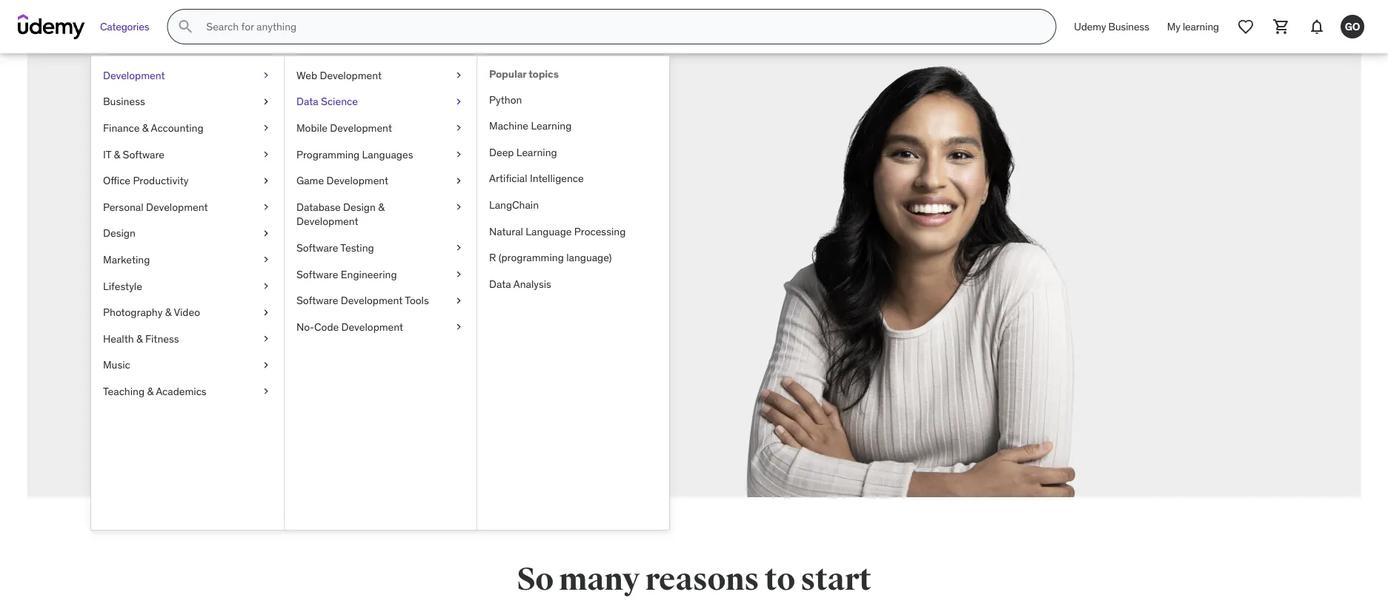Task type: describe. For each thing, give the bounding box(es) containing it.
finance & accounting link
[[91, 115, 284, 141]]

artificial intelligence
[[489, 172, 584, 185]]

database design & development link
[[285, 194, 477, 235]]

photography
[[103, 306, 163, 319]]

r (programming language)
[[489, 251, 612, 264]]

testing
[[340, 241, 374, 255]]

database design & development
[[296, 200, 385, 228]]

data for data analysis
[[489, 278, 511, 291]]

xsmall image for lifestyle
[[260, 279, 272, 294]]

teaching
[[103, 385, 145, 398]]

my
[[1167, 20, 1180, 33]]

learning
[[1183, 20, 1219, 33]]

xsmall image for teaching & academics
[[260, 385, 272, 399]]

udemy image
[[18, 14, 85, 39]]

programming languages link
[[285, 141, 477, 168]]

software testing link
[[285, 235, 477, 261]]

office
[[103, 174, 130, 187]]

game development
[[296, 174, 388, 187]]

1 vertical spatial business
[[103, 95, 145, 108]]

science
[[321, 95, 358, 108]]

machine learning link
[[477, 113, 669, 139]]

instructor
[[319, 277, 380, 295]]

software for software development tools
[[296, 294, 338, 307]]

to
[[765, 561, 795, 600]]

& for fitness
[[136, 332, 143, 346]]

software development tools
[[296, 294, 429, 307]]

mobile
[[296, 121, 328, 135]]

categories button
[[91, 9, 158, 44]]

& for accounting
[[142, 121, 149, 135]]

0 horizontal spatial design
[[103, 227, 136, 240]]

(programming
[[499, 251, 564, 264]]

lifestyle link
[[91, 273, 284, 300]]

development up programming languages
[[330, 121, 392, 135]]

development down "categories" dropdown button
[[103, 69, 165, 82]]

come
[[245, 185, 347, 232]]

udemy
[[1074, 20, 1106, 33]]

game development link
[[285, 168, 477, 194]]

no-code development link
[[285, 314, 477, 341]]

artificial intelligence link
[[477, 166, 669, 192]]

own
[[383, 297, 409, 314]]

learning for deep learning
[[516, 146, 557, 159]]

health
[[103, 332, 134, 346]]

0 vertical spatial business
[[1108, 20, 1149, 33]]

notifications image
[[1308, 18, 1326, 36]]

software testing
[[296, 241, 374, 255]]

music link
[[91, 352, 284, 379]]

language)
[[566, 251, 612, 264]]

many
[[559, 561, 640, 600]]

python link
[[477, 87, 669, 113]]

web
[[296, 69, 317, 82]]

no-
[[296, 320, 314, 334]]

xsmall image for software testing
[[453, 241, 465, 256]]

so
[[517, 561, 553, 600]]

photography & video
[[103, 306, 200, 319]]

xsmall image for marketing
[[260, 253, 272, 267]]

lives
[[245, 297, 273, 314]]

data analysis
[[489, 278, 551, 291]]

programming
[[296, 148, 360, 161]]

development down engineering
[[341, 294, 403, 307]]

natural language processing link
[[477, 218, 669, 245]]

web development link
[[285, 62, 477, 89]]

xsmall image for web development
[[453, 68, 465, 83]]

langchain
[[489, 198, 539, 212]]

—
[[276, 297, 289, 314]]

xsmall image for it & software
[[260, 147, 272, 162]]

xsmall image for development
[[260, 68, 272, 83]]

topics
[[529, 67, 559, 81]]

finance
[[103, 121, 140, 135]]

shopping cart with 0 items image
[[1273, 18, 1290, 36]]

lifestyle
[[103, 280, 142, 293]]

code
[[314, 320, 339, 334]]

development link
[[91, 62, 284, 89]]

submit search image
[[177, 18, 194, 36]]

xsmall image for business
[[260, 95, 272, 109]]

health & fitness link
[[91, 326, 284, 352]]

xsmall image for no-code development
[[453, 320, 465, 335]]

data science element
[[477, 56, 669, 531]]

no-code development
[[296, 320, 403, 334]]

xsmall image for database design & development
[[453, 200, 465, 215]]

an
[[301, 277, 316, 295]]

engineering
[[341, 268, 397, 281]]

including
[[292, 297, 349, 314]]



Task type: locate. For each thing, give the bounding box(es) containing it.
data science
[[296, 95, 358, 108]]

xsmall image for data science
[[453, 95, 465, 109]]

software engineering link
[[285, 261, 477, 288]]

fitness
[[145, 332, 179, 346]]

xsmall image inside the personal development link
[[260, 200, 272, 215]]

& for academics
[[147, 385, 153, 398]]

business up the finance
[[103, 95, 145, 108]]

business
[[1108, 20, 1149, 33], [103, 95, 145, 108]]

0 horizontal spatial business
[[103, 95, 145, 108]]

0 vertical spatial design
[[343, 200, 376, 214]]

1 horizontal spatial design
[[343, 200, 376, 214]]

your
[[353, 297, 380, 314]]

design down personal at the left of page
[[103, 227, 136, 240]]

xsmall image inside the programming languages link
[[453, 147, 465, 162]]

xsmall image up with
[[260, 200, 272, 215]]

and
[[383, 277, 407, 295]]

change
[[410, 277, 457, 295]]

us
[[330, 226, 370, 273]]

design inside database design & development
[[343, 200, 376, 214]]

0 vertical spatial data
[[296, 95, 318, 108]]

personal
[[103, 200, 143, 214]]

xsmall image inside teaching & academics link
[[260, 385, 272, 399]]

xsmall image inside lifestyle link
[[260, 279, 272, 294]]

xsmall image inside health & fitness link
[[260, 332, 272, 347]]

data analysis link
[[477, 271, 669, 298]]

xsmall image inside development link
[[260, 68, 272, 83]]

development
[[103, 69, 165, 82], [320, 69, 382, 82], [330, 121, 392, 135], [327, 174, 388, 187], [146, 200, 208, 214], [296, 215, 358, 228], [341, 294, 403, 307], [341, 320, 403, 334]]

academics
[[156, 385, 207, 398]]

xsmall image inside web development link
[[453, 68, 465, 83]]

deep
[[489, 146, 514, 159]]

& for video
[[165, 306, 171, 319]]

xsmall image inside business link
[[260, 95, 272, 109]]

xsmall image inside database design & development link
[[453, 200, 465, 215]]

langchain link
[[477, 192, 669, 218]]

go link
[[1335, 9, 1370, 44]]

& inside finance & accounting link
[[142, 121, 149, 135]]

xsmall image for music
[[260, 358, 272, 373]]

video
[[174, 306, 200, 319]]

learning for machine learning
[[531, 119, 572, 133]]

xsmall image left machine
[[453, 121, 465, 135]]

start
[[801, 561, 871, 600]]

xsmall image for programming languages
[[453, 147, 465, 162]]

artificial
[[489, 172, 527, 185]]

1 horizontal spatial business
[[1108, 20, 1149, 33]]

popular topics
[[489, 67, 559, 81]]

categories
[[100, 20, 149, 33]]

game
[[296, 174, 324, 187]]

mobile development
[[296, 121, 392, 135]]

xsmall image for personal development
[[260, 200, 272, 215]]

machine learning
[[489, 119, 572, 133]]

& inside teaching & academics link
[[147, 385, 153, 398]]

udemy business
[[1074, 20, 1149, 33]]

& inside 'photography & video' link
[[165, 306, 171, 319]]

xsmall image inside the software development tools link
[[453, 294, 465, 308]]

database
[[296, 200, 341, 214]]

development down the office productivity link
[[146, 200, 208, 214]]

r (programming language) link
[[477, 245, 669, 271]]

software for software engineering
[[296, 268, 338, 281]]

xsmall image
[[453, 68, 465, 83], [453, 95, 465, 109], [260, 147, 272, 162], [453, 147, 465, 162], [260, 174, 272, 188], [453, 174, 465, 188], [453, 200, 465, 215], [260, 226, 272, 241], [453, 241, 465, 256], [260, 253, 272, 267], [453, 267, 465, 282], [260, 279, 272, 294], [453, 294, 465, 308], [453, 320, 465, 335], [260, 332, 272, 347], [260, 358, 272, 373], [260, 385, 272, 399]]

1 vertical spatial learning
[[516, 146, 557, 159]]

become
[[245, 277, 297, 295]]

reasons
[[645, 561, 759, 600]]

xsmall image for game development
[[453, 174, 465, 188]]

xsmall image inside 'photography & video' link
[[260, 306, 272, 320]]

analysis
[[513, 278, 551, 291]]

mobile development link
[[285, 115, 477, 141]]

learning
[[531, 119, 572, 133], [516, 146, 557, 159]]

xsmall image for office productivity
[[260, 174, 272, 188]]

software engineering
[[296, 268, 397, 281]]

xsmall image inside design link
[[260, 226, 272, 241]]

deep learning
[[489, 146, 557, 159]]

xsmall image for software engineering
[[453, 267, 465, 282]]

development up science
[[320, 69, 382, 82]]

software up including
[[296, 268, 338, 281]]

development inside database design & development
[[296, 215, 358, 228]]

data down 'r'
[[489, 278, 511, 291]]

xsmall image inside music link
[[260, 358, 272, 373]]

deep learning link
[[477, 139, 669, 166]]

software for software testing
[[296, 241, 338, 255]]

Search for anything text field
[[203, 14, 1038, 39]]

xsmall image for finance & accounting
[[260, 121, 272, 135]]

0 horizontal spatial data
[[296, 95, 318, 108]]

processing
[[574, 225, 626, 238]]

data down web at the left top
[[296, 95, 318, 108]]

teaching & academics
[[103, 385, 207, 398]]

learning down python link
[[531, 119, 572, 133]]

& for software
[[114, 148, 120, 161]]

popular
[[489, 67, 526, 81]]

office productivity link
[[91, 168, 284, 194]]

xsmall image
[[260, 68, 272, 83], [260, 95, 272, 109], [260, 121, 272, 135], [453, 121, 465, 135], [260, 200, 272, 215], [260, 306, 272, 320]]

udemy business link
[[1065, 9, 1158, 44]]

music
[[103, 359, 130, 372]]

& left 'video'
[[165, 306, 171, 319]]

development down programming languages
[[327, 174, 388, 187]]

r
[[489, 251, 496, 264]]

development down the database
[[296, 215, 358, 228]]

programming languages
[[296, 148, 413, 161]]

it & software link
[[91, 141, 284, 168]]

xsmall image inside the software testing link
[[453, 241, 465, 256]]

xsmall image inside the office productivity link
[[260, 174, 272, 188]]

xsmall image for mobile development
[[453, 121, 465, 135]]

& right 'health'
[[136, 332, 143, 346]]

personal development
[[103, 200, 208, 214]]

health & fitness
[[103, 332, 179, 346]]

1 vertical spatial design
[[103, 227, 136, 240]]

& right it
[[114, 148, 120, 161]]

xsmall image inside data science link
[[453, 95, 465, 109]]

finance & accounting
[[103, 121, 204, 135]]

learning up artificial intelligence on the top left of the page
[[516, 146, 557, 159]]

design
[[343, 200, 376, 214], [103, 227, 136, 240]]

it & software
[[103, 148, 165, 161]]

natural
[[489, 225, 523, 238]]

software up code
[[296, 294, 338, 307]]

& inside database design & development
[[378, 200, 385, 214]]

xsmall image left web at the left top
[[260, 68, 272, 83]]

personal development link
[[91, 194, 284, 221]]

xsmall image for photography & video
[[260, 306, 272, 320]]

go
[[1345, 20, 1360, 33]]

tools
[[405, 294, 429, 307]]

languages
[[362, 148, 413, 161]]

my learning link
[[1158, 9, 1228, 44]]

& right teaching
[[147, 385, 153, 398]]

xsmall image left "—"
[[260, 306, 272, 320]]

with
[[245, 226, 323, 273]]

& right the finance
[[142, 121, 149, 135]]

xsmall image inside marketing link
[[260, 253, 272, 267]]

python
[[489, 93, 522, 106]]

marketing link
[[91, 247, 284, 273]]

0 vertical spatial learning
[[531, 119, 572, 133]]

xsmall image inside mobile development link
[[453, 121, 465, 135]]

come teach with us become an instructor and change lives — including your own
[[245, 185, 457, 314]]

web development
[[296, 69, 382, 82]]

teaching & academics link
[[91, 379, 284, 405]]

xsmall image for health & fitness
[[260, 332, 272, 347]]

design down game development
[[343, 200, 376, 214]]

& inside it & software link
[[114, 148, 120, 161]]

business right udemy
[[1108, 20, 1149, 33]]

& down game development link
[[378, 200, 385, 214]]

1 vertical spatial data
[[489, 278, 511, 291]]

software development tools link
[[285, 288, 477, 314]]

data for data science
[[296, 95, 318, 108]]

xsmall image left data science
[[260, 95, 272, 109]]

photography & video link
[[91, 300, 284, 326]]

software up an
[[296, 241, 338, 255]]

language
[[526, 225, 572, 238]]

xsmall image left mobile
[[260, 121, 272, 135]]

xsmall image inside game development link
[[453, 174, 465, 188]]

productivity
[[133, 174, 189, 187]]

teach
[[354, 185, 450, 232]]

xsmall image inside it & software link
[[260, 147, 272, 162]]

machine
[[489, 119, 528, 133]]

natural language processing
[[489, 225, 626, 238]]

xsmall image inside no-code development link
[[453, 320, 465, 335]]

xsmall image inside finance & accounting link
[[260, 121, 272, 135]]

1 horizontal spatial data
[[489, 278, 511, 291]]

data
[[296, 95, 318, 108], [489, 278, 511, 291]]

& inside health & fitness link
[[136, 332, 143, 346]]

accounting
[[151, 121, 204, 135]]

office productivity
[[103, 174, 189, 187]]

software up office productivity at the left of the page
[[123, 148, 165, 161]]

xsmall image for design
[[260, 226, 272, 241]]

xsmall image inside software engineering link
[[453, 267, 465, 282]]

xsmall image for software development tools
[[453, 294, 465, 308]]

wishlist image
[[1237, 18, 1255, 36]]

my learning
[[1167, 20, 1219, 33]]

development down your at the left
[[341, 320, 403, 334]]

it
[[103, 148, 111, 161]]



Task type: vqa. For each thing, say whether or not it's contained in the screenshot.
Deep
yes



